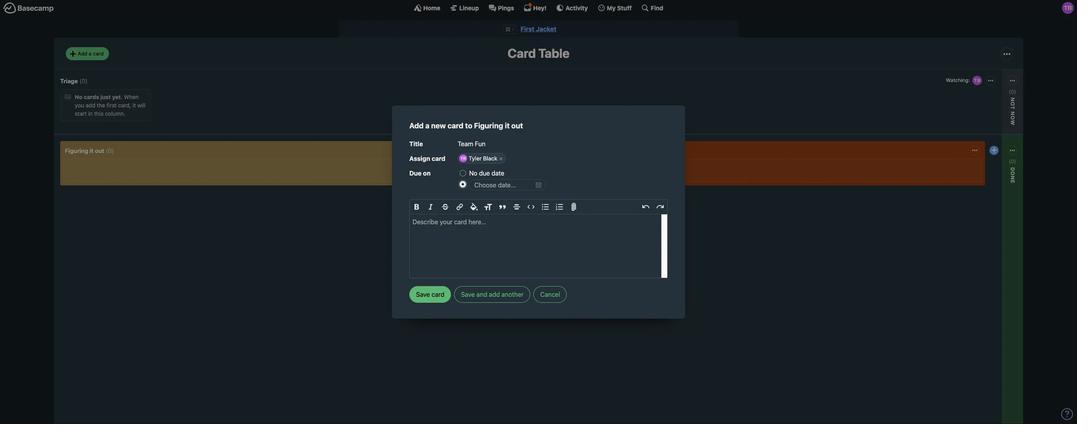 Task type: vqa. For each thing, say whether or not it's contained in the screenshot.
only.
no



Task type: describe. For each thing, give the bounding box(es) containing it.
just
[[101, 94, 111, 100]]

1 vertical spatial figuring
[[65, 147, 88, 154]]

×
[[499, 155, 503, 162]]

activity link
[[556, 4, 588, 12]]

add a card link
[[66, 47, 109, 60]]

switch accounts image
[[3, 2, 54, 14]]

n
[[1010, 97, 1016, 102]]

no for no due date
[[469, 170, 477, 177]]

stuff
[[617, 4, 632, 11]]

0 vertical spatial figuring
[[474, 121, 503, 130]]

yet
[[112, 94, 121, 100]]

activity
[[566, 4, 588, 11]]

(0) right the figuring it out link
[[106, 147, 114, 154]]

jacket
[[536, 25, 557, 32]]

o for d o n e
[[1010, 171, 1016, 176]]

1 vertical spatial watching:
[[460, 164, 486, 171]]

my stuff button
[[597, 4, 632, 12]]

hey! button
[[524, 4, 547, 12]]

t
[[1010, 106, 1016, 110]]

pings button
[[488, 4, 514, 12]]

it inside ". when you add the first card, it will start in this column."
[[133, 102, 136, 109]]

add inside ". when you add the first card, it will start in this column."
[[86, 102, 95, 109]]

add for add a card
[[78, 50, 87, 57]]

first
[[107, 102, 117, 109]]

cancel link
[[534, 286, 567, 303]]

to
[[465, 121, 472, 130]]

add for add card
[[460, 213, 470, 220]]

add card link
[[458, 212, 514, 222]]

no cards just yet
[[75, 94, 121, 100]]

add a card
[[78, 50, 104, 57]]

1 vertical spatial out
[[95, 147, 104, 154]]

my stuff
[[607, 4, 632, 11]]

d
[[1010, 167, 1016, 171]]

you
[[75, 102, 84, 109]]

color it white image
[[460, 190, 466, 196]]

Type names to assign… text field
[[506, 153, 668, 164]]

add card
[[460, 213, 483, 220]]

pings
[[498, 4, 514, 11]]

lineup
[[459, 4, 479, 11]]

Type a card title… text field
[[458, 138, 668, 150]]

cards
[[84, 94, 99, 100]]

color it red image
[[484, 190, 490, 196]]

2 n from the top
[[1010, 176, 1016, 180]]

column.
[[105, 110, 125, 117]]

(0) up d
[[1009, 158, 1016, 164]]

due
[[479, 170, 490, 177]]

add it to the schedule? option group
[[460, 168, 668, 191]]

find button
[[641, 4, 663, 12]]

and
[[477, 291, 487, 298]]

color it purple image
[[499, 190, 506, 196]]

triage link
[[60, 77, 78, 84]]

(0) right the triage link
[[80, 77, 88, 84]]

a for new
[[425, 121, 430, 130]]

2 horizontal spatial it
[[505, 121, 510, 130]]

first jacket link
[[521, 25, 557, 32]]

no for no cards just yet
[[75, 94, 82, 100]]

tyler black ×
[[469, 155, 503, 162]]

0 vertical spatial out
[[511, 121, 523, 130]]

my
[[607, 4, 616, 11]]

2 o from the top
[[1010, 116, 1016, 120]]

this
[[94, 110, 104, 117]]

figuring it out (0)
[[65, 147, 114, 154]]

card inside "link"
[[472, 213, 483, 220]]

when
[[124, 94, 139, 100]]

first
[[521, 25, 535, 32]]

card table
[[508, 46, 570, 61]]

color it pink image
[[491, 190, 498, 196]]

save and add another button
[[454, 286, 530, 303]]



Task type: locate. For each thing, give the bounding box(es) containing it.
card
[[508, 46, 536, 61]]

0 vertical spatial tyler black image
[[1062, 2, 1074, 14]]

1 horizontal spatial add
[[409, 121, 424, 130]]

1 horizontal spatial figuring
[[474, 121, 503, 130]]

home link
[[414, 4, 440, 12]]

0 horizontal spatial it
[[90, 147, 93, 154]]

assign
[[409, 155, 430, 162]]

o down the t
[[1010, 116, 1016, 120]]

2 vertical spatial o
[[1010, 171, 1016, 176]]

1 vertical spatial n
[[1010, 176, 1016, 180]]

it left will
[[133, 102, 136, 109]]

color it orange image
[[476, 190, 482, 196]]

no
[[75, 94, 82, 100], [469, 170, 477, 177]]

a
[[89, 50, 92, 57], [425, 121, 430, 130]]

hey!
[[533, 4, 547, 11]]

in
[[88, 110, 93, 117]]

n
[[1010, 111, 1016, 116], [1010, 176, 1016, 180]]

o up w
[[1010, 102, 1016, 106]]

assign card
[[409, 155, 446, 162]]

table
[[538, 46, 570, 61]]

0 vertical spatial it
[[133, 102, 136, 109]]

a for card
[[89, 50, 92, 57]]

1 n from the top
[[1010, 111, 1016, 116]]

add
[[86, 102, 95, 109], [489, 291, 500, 298]]

figuring right the to at the top
[[474, 121, 503, 130]]

1 vertical spatial it
[[505, 121, 510, 130]]

1 vertical spatial a
[[425, 121, 430, 130]]

card
[[93, 50, 104, 57], [448, 121, 463, 130], [432, 155, 446, 162], [472, 213, 483, 220]]

2 vertical spatial it
[[90, 147, 93, 154]]

add inside add a card 'link'
[[78, 50, 87, 57]]

first jacket
[[521, 25, 557, 32]]

Describe your card here… text field
[[410, 214, 667, 278]]

the
[[97, 102, 105, 109]]

(0) up n
[[1009, 88, 1016, 95]]

n o t n o w
[[1010, 97, 1016, 125]]

add up in at the top of page
[[86, 102, 95, 109]]

0 vertical spatial add
[[86, 102, 95, 109]]

None submit
[[960, 113, 1016, 123], [458, 174, 514, 184], [960, 183, 1016, 193], [458, 226, 514, 236], [409, 286, 451, 303], [960, 113, 1016, 123], [458, 174, 514, 184], [960, 183, 1016, 193], [458, 226, 514, 236], [409, 286, 451, 303]]

1 horizontal spatial out
[[511, 121, 523, 130]]

0 vertical spatial add
[[78, 50, 87, 57]]

triage (0)
[[60, 77, 88, 84]]

add inside "link"
[[460, 213, 470, 220]]

figuring down start
[[65, 147, 88, 154]]

0 vertical spatial n
[[1010, 111, 1016, 116]]

new
[[431, 121, 446, 130]]

e
[[1010, 180, 1016, 184]]

3 o from the top
[[1010, 171, 1016, 176]]

0 horizontal spatial add
[[86, 102, 95, 109]]

tyler
[[469, 155, 482, 162]]

0 vertical spatial o
[[1010, 102, 1016, 106]]

a inside 'link'
[[89, 50, 92, 57]]

add a new card to figuring it out
[[409, 121, 523, 130]]

1 o from the top
[[1010, 102, 1016, 106]]

it
[[133, 102, 136, 109], [505, 121, 510, 130], [90, 147, 93, 154]]

add
[[78, 50, 87, 57], [409, 121, 424, 130], [460, 213, 470, 220]]

triage
[[60, 77, 78, 84]]

add inside button
[[489, 291, 500, 298]]

n down d
[[1010, 176, 1016, 180]]

no inside add it to the schedule? option group
[[469, 170, 477, 177]]

w
[[1010, 120, 1016, 125]]

due
[[409, 170, 422, 177]]

1 vertical spatial add
[[489, 291, 500, 298]]

main element
[[0, 0, 1077, 15]]

save and add another
[[461, 291, 524, 298]]

Choose date… field
[[469, 180, 547, 190]]

n down the t
[[1010, 111, 1016, 116]]

tyler black image
[[1062, 2, 1074, 14], [972, 75, 983, 86]]

another
[[502, 291, 524, 298]]

0 horizontal spatial tyler black image
[[972, 75, 983, 86]]

card inside 'link'
[[93, 50, 104, 57]]

start
[[75, 110, 87, 117]]

no due date
[[469, 170, 504, 177]]

2 vertical spatial watching:
[[962, 174, 988, 180]]

out
[[511, 121, 523, 130], [95, 147, 104, 154]]

no up you
[[75, 94, 82, 100]]

option group
[[458, 188, 514, 207]]

1 horizontal spatial no
[[469, 170, 477, 177]]

1 vertical spatial add
[[409, 121, 424, 130]]

home
[[423, 4, 440, 11]]

0 horizontal spatial out
[[95, 147, 104, 154]]

1 horizontal spatial it
[[133, 102, 136, 109]]

× link
[[497, 155, 505, 162]]

add right and
[[489, 291, 500, 298]]

save
[[461, 291, 475, 298]]

add down the color it blue image
[[460, 213, 470, 220]]

.
[[121, 94, 122, 100]]

2 vertical spatial add
[[460, 213, 470, 220]]

0 horizontal spatial add
[[78, 50, 87, 57]]

d o n e
[[1010, 167, 1016, 184]]

tyler black image
[[503, 162, 514, 173]]

1 horizontal spatial tyler black image
[[1062, 2, 1074, 14]]

lineup link
[[450, 4, 479, 12]]

card,
[[118, 102, 131, 109]]

black
[[483, 155, 497, 162]]

add for add a new card to figuring it out
[[409, 121, 424, 130]]

it down in at the top of page
[[90, 147, 93, 154]]

add up title
[[409, 121, 424, 130]]

1 vertical spatial o
[[1010, 116, 1016, 120]]

o
[[1010, 102, 1016, 106], [1010, 116, 1016, 120], [1010, 171, 1016, 176]]

date
[[492, 170, 504, 177]]

on
[[423, 170, 431, 177]]

1 horizontal spatial add
[[489, 291, 500, 298]]

. when you add the first card, it will start in this column.
[[75, 94, 146, 117]]

figuring it out link
[[65, 147, 104, 154]]

1 vertical spatial no
[[469, 170, 477, 177]]

0 vertical spatial watching:
[[946, 77, 970, 83]]

add up triage (0)
[[78, 50, 87, 57]]

color it blue image
[[460, 199, 466, 205]]

find
[[651, 4, 663, 11]]

color it yellow image
[[468, 190, 474, 196]]

0 horizontal spatial a
[[89, 50, 92, 57]]

0 horizontal spatial no
[[75, 94, 82, 100]]

0 vertical spatial no
[[75, 94, 82, 100]]

0 horizontal spatial figuring
[[65, 147, 88, 154]]

o for n o t n o w
[[1010, 102, 1016, 106]]

watching:
[[946, 77, 970, 83], [460, 164, 486, 171], [962, 174, 988, 180]]

cancel
[[540, 291, 560, 298]]

2 horizontal spatial add
[[460, 213, 470, 220]]

1 horizontal spatial a
[[425, 121, 430, 130]]

will
[[137, 102, 146, 109]]

color it green image
[[468, 199, 474, 205]]

color it brown image
[[476, 199, 482, 205]]

(0)
[[80, 77, 88, 84], [1009, 88, 1016, 95], [106, 147, 114, 154], [1009, 158, 1016, 164]]

figuring
[[474, 121, 503, 130], [65, 147, 88, 154]]

title
[[409, 140, 423, 147]]

1 vertical spatial tyler black image
[[972, 75, 983, 86]]

no left due
[[469, 170, 477, 177]]

0 vertical spatial a
[[89, 50, 92, 57]]

o up e
[[1010, 171, 1016, 176]]

due on
[[409, 170, 431, 177]]

it up "×" link
[[505, 121, 510, 130]]



